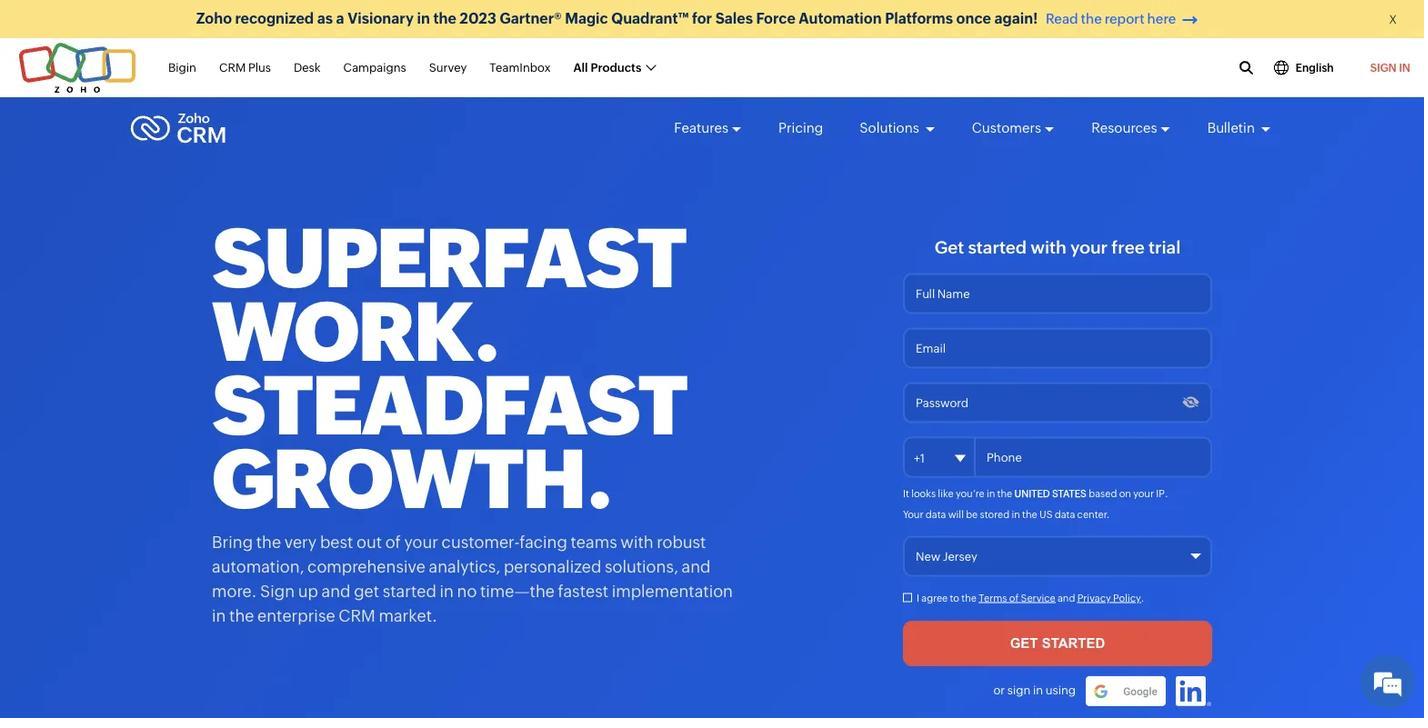 Task type: describe. For each thing, give the bounding box(es) containing it.
on
[[1119, 488, 1132, 500]]

2 horizontal spatial and
[[1058, 593, 1076, 604]]

work.
[[212, 285, 499, 379]]

superfast work. steadfast growth. bring the very best out of your customer-facing teams with robust automation, comprehensive analytics, personalized solutions, and more. sign up and get started in no time—the fastest implementation in the enterprise crm market.
[[212, 212, 733, 625]]

or
[[994, 684, 1005, 698]]

solutions
[[860, 120, 922, 136]]

survey
[[429, 61, 467, 74]]

resources link
[[1092, 104, 1171, 153]]

1 horizontal spatial started
[[968, 238, 1027, 257]]

personalized
[[504, 558, 602, 576]]

in right stored
[[1012, 509, 1021, 520]]

terms of service link
[[979, 593, 1056, 604]]

time—the
[[480, 582, 555, 601]]

magic
[[565, 10, 608, 27]]

get
[[354, 582, 379, 601]]

Enter your email text field
[[903, 328, 1213, 369]]

or sign in using
[[994, 684, 1076, 698]]

your for steadfast
[[404, 533, 438, 552]]

a
[[336, 10, 344, 27]]

read
[[1046, 11, 1079, 27]]

quadrant™
[[612, 10, 689, 27]]

in
[[1400, 61, 1411, 74]]

no
[[457, 582, 477, 601]]

1 data from the left
[[926, 509, 946, 520]]

in right you're
[[987, 488, 996, 500]]

0 horizontal spatial .
[[1141, 593, 1145, 604]]

free
[[1112, 238, 1145, 257]]

get
[[935, 238, 964, 257]]

features link
[[674, 104, 742, 153]]

pricing link
[[779, 104, 824, 153]]

more.
[[212, 582, 257, 601]]

2 data from the left
[[1055, 509, 1076, 520]]

2023
[[460, 10, 497, 27]]

terms
[[979, 593, 1008, 604]]

best
[[320, 533, 353, 552]]

sign in link
[[1357, 50, 1425, 86]]

very
[[284, 533, 317, 552]]

facing
[[520, 533, 568, 552]]

report
[[1105, 11, 1145, 27]]

english
[[1296, 61, 1334, 74]]

bulletin link
[[1208, 104, 1272, 153]]

in down more.
[[212, 607, 226, 625]]

center.
[[1078, 509, 1110, 520]]

in right sign
[[1033, 684, 1043, 698]]

products
[[591, 61, 642, 74]]

bigin
[[168, 61, 196, 74]]

trial
[[1149, 238, 1181, 257]]

0 horizontal spatial crm
[[219, 61, 246, 74]]

the up automation,
[[256, 533, 281, 552]]

solutions,
[[605, 558, 678, 576]]

out
[[357, 533, 382, 552]]

0 vertical spatial your
[[1071, 238, 1108, 257]]

desk
[[294, 61, 321, 74]]

i agree to the terms of service and privacy policy .
[[917, 593, 1145, 604]]

stored
[[980, 509, 1010, 520]]

the right to at the bottom of the page
[[962, 593, 977, 604]]

i
[[917, 593, 920, 604]]

customer-
[[442, 533, 520, 552]]

privacy
[[1078, 593, 1111, 604]]

using
[[1046, 684, 1076, 698]]

comprehensive
[[308, 558, 426, 576]]

zoho recognized as a visionary in the 2023 gartner® magic quadrant™ for sales force automation platforms once again! read the report here
[[196, 10, 1176, 27]]

started inside superfast work. steadfast growth. bring the very best out of your customer-facing teams with robust automation, comprehensive analytics, personalized solutions, and more. sign up and get started in no time—the fastest implementation in the enterprise crm market.
[[383, 582, 437, 601]]

of inside superfast work. steadfast growth. bring the very best out of your customer-facing teams with robust automation, comprehensive analytics, personalized solutions, and more. sign up and get started in no time—the fastest implementation in the enterprise crm market.
[[385, 533, 401, 552]]

sign
[[1371, 61, 1397, 74]]

sign in
[[1371, 61, 1411, 74]]

customers
[[972, 120, 1042, 136]]

based
[[1089, 488, 1117, 500]]

+1
[[914, 452, 925, 466]]

the left 2023
[[433, 10, 457, 27]]

implementation
[[612, 582, 733, 601]]

for
[[692, 10, 712, 27]]

zoho crm logo image
[[130, 108, 227, 148]]

campaigns
[[343, 61, 406, 74]]

the inside zoho recognized as a visionary in the 2023 gartner® magic quadrant™ for sales force automation platforms once again! read the report here
[[1081, 11, 1102, 27]]

agree
[[922, 593, 948, 604]]

it
[[903, 488, 910, 500]]

Enter your name text field
[[903, 273, 1213, 314]]

teams
[[571, 533, 617, 552]]

desk link
[[294, 51, 321, 85]]

it looks like you're in the united states based on your ip .
[[903, 488, 1168, 500]]

1 horizontal spatial of
[[1010, 593, 1019, 604]]

us
[[1040, 509, 1053, 520]]

features
[[674, 120, 729, 136]]

analytics,
[[429, 558, 501, 576]]

platforms
[[885, 10, 953, 27]]



Task type: locate. For each thing, give the bounding box(es) containing it.
crm plus link
[[219, 51, 271, 85]]

Enter password for your account password field
[[903, 383, 1213, 424]]

the up "your data will be stored in the us data center."
[[998, 488, 1013, 500]]

steadfast
[[212, 359, 687, 453]]

read the report here link
[[1042, 11, 1201, 27]]

started right get
[[968, 238, 1027, 257]]

0 horizontal spatial data
[[926, 509, 946, 520]]

teaminbox link
[[490, 51, 551, 85]]

in
[[417, 10, 430, 27], [987, 488, 996, 500], [1012, 509, 1021, 520], [440, 582, 454, 601], [212, 607, 226, 625], [1033, 684, 1043, 698]]

and right up
[[322, 582, 351, 601]]

crm plus
[[219, 61, 271, 74]]

0 vertical spatial crm
[[219, 61, 246, 74]]

1 horizontal spatial data
[[1055, 509, 1076, 520]]

states
[[1052, 488, 1087, 500]]

with inside superfast work. steadfast growth. bring the very best out of your customer-facing teams with robust automation, comprehensive analytics, personalized solutions, and more. sign up and get started in no time—the fastest implementation in the enterprise crm market.
[[621, 533, 654, 552]]

will
[[948, 509, 964, 520]]

2 horizontal spatial your
[[1134, 488, 1154, 500]]

solutions link
[[860, 104, 936, 153]]

your data will be stored in the us data center.
[[903, 509, 1110, 520]]

1 horizontal spatial your
[[1071, 238, 1108, 257]]

. right on
[[1165, 488, 1168, 500]]

all products
[[574, 61, 642, 74]]

with up enter your name text field
[[1031, 238, 1067, 257]]

crm down get
[[339, 607, 375, 625]]

your for like
[[1134, 488, 1154, 500]]

automation,
[[212, 558, 304, 576]]

1 vertical spatial .
[[1141, 593, 1145, 604]]

all products link
[[574, 51, 655, 85]]

0 horizontal spatial with
[[621, 533, 654, 552]]

1 horizontal spatial .
[[1165, 488, 1168, 500]]

1 vertical spatial crm
[[339, 607, 375, 625]]

in right the visionary
[[417, 10, 430, 27]]

be
[[966, 509, 978, 520]]

superfast
[[212, 212, 686, 306]]

here
[[1148, 11, 1176, 27]]

of
[[385, 533, 401, 552], [1010, 593, 1019, 604]]

privacy policy link
[[1078, 593, 1141, 604]]

None submit
[[903, 621, 1213, 667]]

gartner®
[[500, 10, 562, 27]]

campaigns link
[[343, 51, 406, 85]]

plus
[[248, 61, 271, 74]]

to
[[950, 593, 960, 604]]

1 vertical spatial your
[[1134, 488, 1154, 500]]

your up analytics,
[[404, 533, 438, 552]]

bring
[[212, 533, 253, 552]]

with
[[1031, 238, 1067, 257], [621, 533, 654, 552]]

1 horizontal spatial and
[[682, 558, 711, 576]]

survey link
[[429, 51, 467, 85]]

crm inside superfast work. steadfast growth. bring the very best out of your customer-facing teams with robust automation, comprehensive analytics, personalized solutions, and more. sign up and get started in no time—the fastest implementation in the enterprise crm market.
[[339, 607, 375, 625]]

the down more.
[[229, 607, 254, 625]]

as
[[317, 10, 333, 27]]

you're
[[956, 488, 985, 500]]

in left 'no' on the bottom of page
[[440, 582, 454, 601]]

your
[[903, 509, 924, 520]]

your
[[1071, 238, 1108, 257], [1134, 488, 1154, 500], [404, 533, 438, 552]]

with up solutions,
[[621, 533, 654, 552]]

data right us
[[1055, 509, 1076, 520]]

united
[[1015, 488, 1050, 500]]

recognized
[[235, 10, 314, 27]]

of right terms
[[1010, 593, 1019, 604]]

1 vertical spatial of
[[1010, 593, 1019, 604]]

started
[[968, 238, 1027, 257], [383, 582, 437, 601]]

looks
[[912, 488, 936, 500]]

market.
[[379, 607, 437, 625]]

sign
[[260, 582, 295, 601]]

force
[[756, 10, 796, 27]]

get started with your free trial
[[935, 238, 1181, 257]]

bigin link
[[168, 51, 196, 85]]

0 vertical spatial of
[[385, 533, 401, 552]]

and down robust
[[682, 558, 711, 576]]

1 vertical spatial with
[[621, 533, 654, 552]]

Enter your phone number text field
[[903, 437, 1213, 478]]

fastest
[[558, 582, 609, 601]]

crm
[[219, 61, 246, 74], [339, 607, 375, 625]]

0 vertical spatial with
[[1031, 238, 1067, 257]]

like
[[938, 488, 954, 500]]

0 vertical spatial .
[[1165, 488, 1168, 500]]

bulletin
[[1208, 120, 1258, 136]]

0 horizontal spatial of
[[385, 533, 401, 552]]

again!
[[995, 10, 1038, 27]]

2 vertical spatial your
[[404, 533, 438, 552]]

0 horizontal spatial started
[[383, 582, 437, 601]]

1 vertical spatial started
[[383, 582, 437, 601]]

growth.
[[212, 433, 612, 527]]

pricing
[[779, 120, 824, 136]]

crm left plus on the left of the page
[[219, 61, 246, 74]]

0 horizontal spatial and
[[322, 582, 351, 601]]

all
[[574, 61, 588, 74]]

. right privacy
[[1141, 593, 1145, 604]]

0 horizontal spatial your
[[404, 533, 438, 552]]

once
[[957, 10, 991, 27]]

the
[[433, 10, 457, 27], [1081, 11, 1102, 27], [998, 488, 1013, 500], [1023, 509, 1038, 520], [256, 533, 281, 552], [962, 593, 977, 604], [229, 607, 254, 625]]

1 horizontal spatial crm
[[339, 607, 375, 625]]

0 vertical spatial started
[[968, 238, 1027, 257]]

started up the market.
[[383, 582, 437, 601]]

your inside superfast work. steadfast growth. bring the very best out of your customer-facing teams with robust automation, comprehensive analytics, personalized solutions, and more. sign up and get started in no time—the fastest implementation in the enterprise crm market.
[[404, 533, 438, 552]]

sales
[[716, 10, 753, 27]]

of right out at the left bottom of the page
[[385, 533, 401, 552]]

visionary
[[348, 10, 414, 27]]

policy
[[1113, 593, 1141, 604]]

service
[[1021, 593, 1056, 604]]

enterprise
[[257, 607, 335, 625]]

your left free
[[1071, 238, 1108, 257]]

up
[[298, 582, 318, 601]]

1 horizontal spatial with
[[1031, 238, 1067, 257]]

x
[[1390, 13, 1397, 26]]

robust
[[657, 533, 706, 552]]

your left ip in the right of the page
[[1134, 488, 1154, 500]]

the right "read"
[[1081, 11, 1102, 27]]

and left privacy
[[1058, 593, 1076, 604]]

teaminbox
[[490, 61, 551, 74]]

zoho
[[196, 10, 232, 27]]

data left will
[[926, 509, 946, 520]]

.
[[1165, 488, 1168, 500], [1141, 593, 1145, 604]]

the left us
[[1023, 509, 1038, 520]]

sign
[[1008, 684, 1031, 698]]



Task type: vqa. For each thing, say whether or not it's contained in the screenshot.
Pricing link
yes



